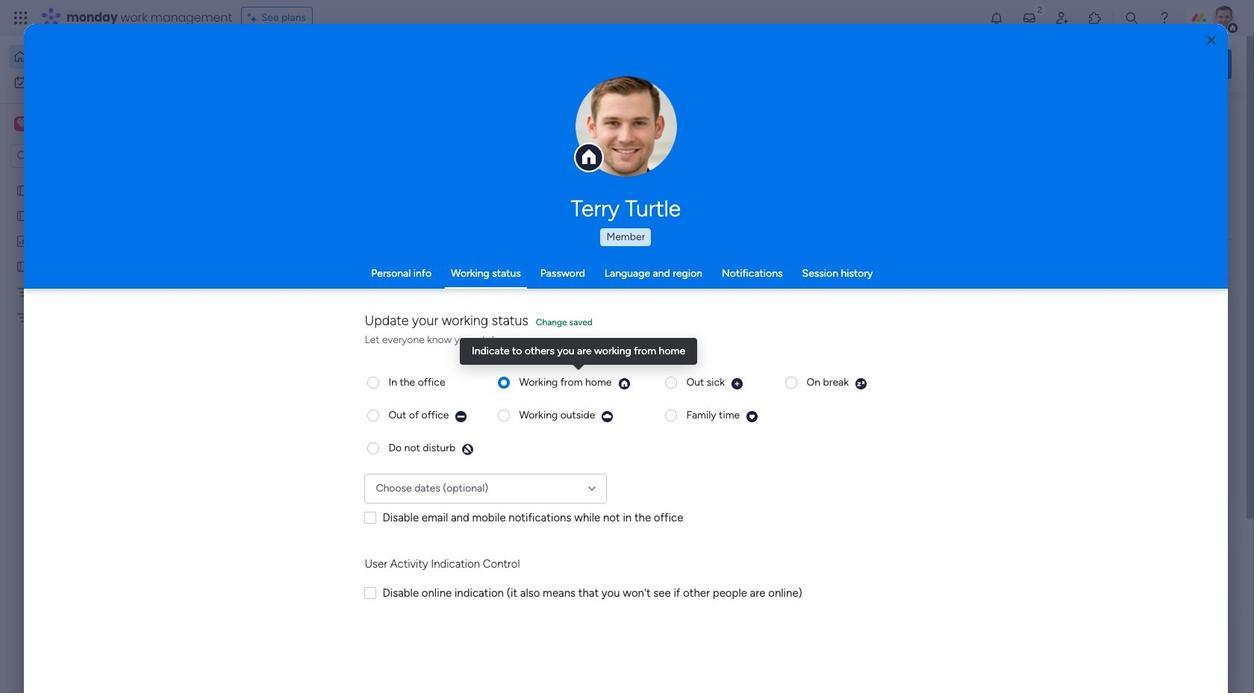 Task type: locate. For each thing, give the bounding box(es) containing it.
add to favorites image
[[443, 456, 458, 471]]

quick search results list box
[[231, 140, 972, 521]]

2 element
[[381, 562, 399, 580]]

2 image
[[1034, 1, 1047, 18]]

invite members image
[[1055, 10, 1070, 25]]

2 add to favorites image from the left
[[931, 273, 946, 288]]

add to favorites image for 1st component image from right
[[931, 273, 946, 288]]

1 workspace image from the left
[[14, 116, 29, 132]]

0 horizontal spatial component image
[[249, 296, 263, 310]]

1 horizontal spatial public dashboard image
[[738, 273, 754, 289]]

public board image
[[16, 208, 30, 223], [16, 259, 30, 273], [249, 273, 266, 289], [494, 273, 510, 289]]

remove from favorites image
[[443, 273, 458, 288]]

preview image
[[731, 378, 744, 390], [455, 410, 468, 423], [602, 410, 614, 423], [462, 443, 474, 456]]

workspace image
[[14, 116, 29, 132], [17, 116, 27, 132]]

public dashboard image
[[16, 234, 30, 248], [738, 273, 754, 289]]

notifications image
[[990, 10, 1005, 25]]

0 horizontal spatial public dashboard image
[[16, 234, 30, 248]]

see plans image
[[248, 10, 261, 26]]

2 workspace image from the left
[[17, 116, 27, 132]]

component image
[[494, 296, 507, 310]]

1 component image from the left
[[249, 296, 263, 310]]

preview image
[[618, 378, 631, 390], [855, 378, 868, 390], [746, 410, 759, 423]]

add to favorites image for component icon in the left top of the page
[[687, 273, 702, 288]]

close image
[[1208, 35, 1217, 46]]

list box
[[0, 174, 190, 531]]

1 horizontal spatial add to favorites image
[[931, 273, 946, 288]]

component image
[[249, 296, 263, 310], [738, 296, 751, 310]]

2 component image from the left
[[738, 296, 751, 310]]

add to favorites image
[[687, 273, 702, 288], [931, 273, 946, 288]]

1 add to favorites image from the left
[[687, 273, 702, 288]]

1 horizontal spatial component image
[[738, 296, 751, 310]]

option
[[9, 45, 181, 69], [9, 70, 181, 94], [0, 177, 190, 180]]

0 horizontal spatial add to favorites image
[[687, 273, 702, 288]]



Task type: describe. For each thing, give the bounding box(es) containing it.
help image
[[1158, 10, 1173, 25]]

1 horizontal spatial preview image
[[746, 410, 759, 423]]

dapulse x slim image
[[1210, 108, 1228, 126]]

2 vertical spatial option
[[0, 177, 190, 180]]

terry turtle image
[[1213, 6, 1237, 30]]

1 vertical spatial option
[[9, 70, 181, 94]]

Search in workspace field
[[31, 148, 125, 165]]

getting started element
[[1008, 544, 1232, 604]]

select product image
[[13, 10, 28, 25]]

0 vertical spatial public dashboard image
[[16, 234, 30, 248]]

workspace selection element
[[14, 115, 125, 134]]

search everything image
[[1125, 10, 1140, 25]]

2 horizontal spatial preview image
[[855, 378, 868, 390]]

0 horizontal spatial preview image
[[618, 378, 631, 390]]

help center element
[[1008, 616, 1232, 676]]

update feed image
[[1022, 10, 1037, 25]]

public board image
[[16, 183, 30, 197]]

1 vertical spatial public dashboard image
[[738, 273, 754, 289]]

0 vertical spatial option
[[9, 45, 181, 69]]

monday marketplace image
[[1088, 10, 1103, 25]]



Task type: vqa. For each thing, say whether or not it's contained in the screenshot.
2nd star icon from the right
no



